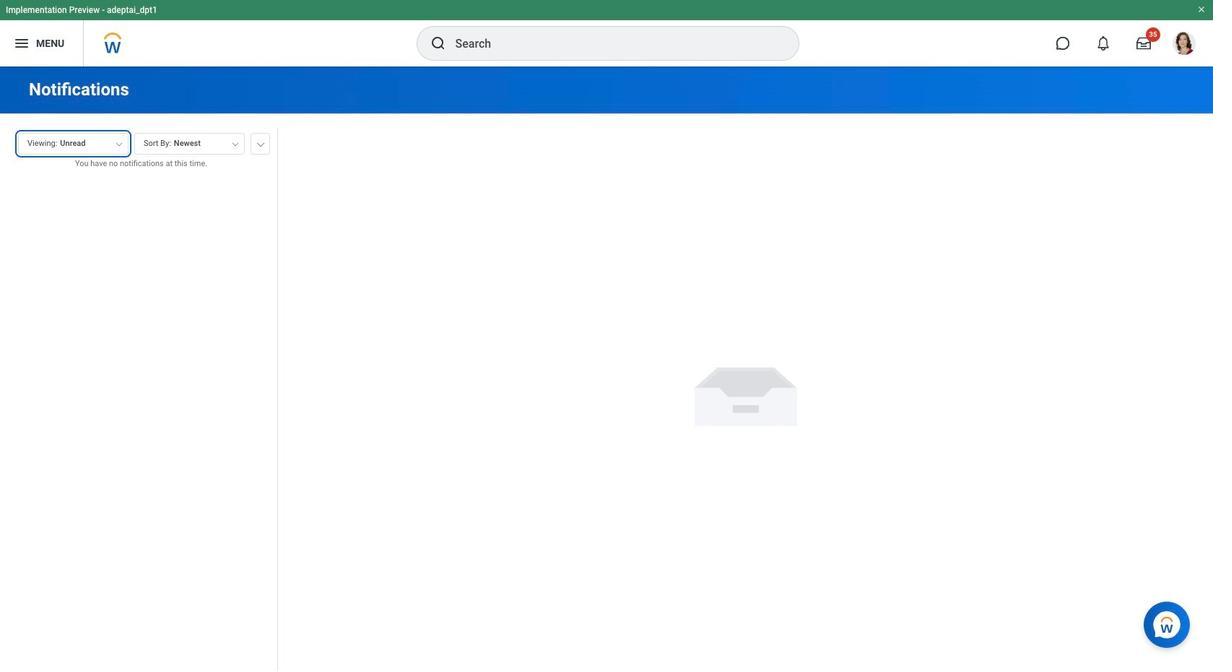 Task type: locate. For each thing, give the bounding box(es) containing it.
banner
[[0, 0, 1214, 66]]

reading pane region
[[278, 114, 1214, 671]]

close environment banner image
[[1198, 5, 1207, 14]]

notifications large image
[[1097, 36, 1111, 51]]

justify image
[[13, 35, 30, 52]]

inbox items list box
[[0, 180, 277, 671]]

main content
[[0, 66, 1214, 671]]

tab panel
[[0, 126, 277, 671]]



Task type: vqa. For each thing, say whether or not it's contained in the screenshot.
fifth cell
no



Task type: describe. For each thing, give the bounding box(es) containing it.
search image
[[430, 35, 447, 52]]

inbox large image
[[1137, 36, 1152, 51]]

Search Workday  search field
[[456, 27, 769, 59]]

more image
[[256, 139, 265, 147]]

profile logan mcneil image
[[1173, 32, 1197, 58]]



